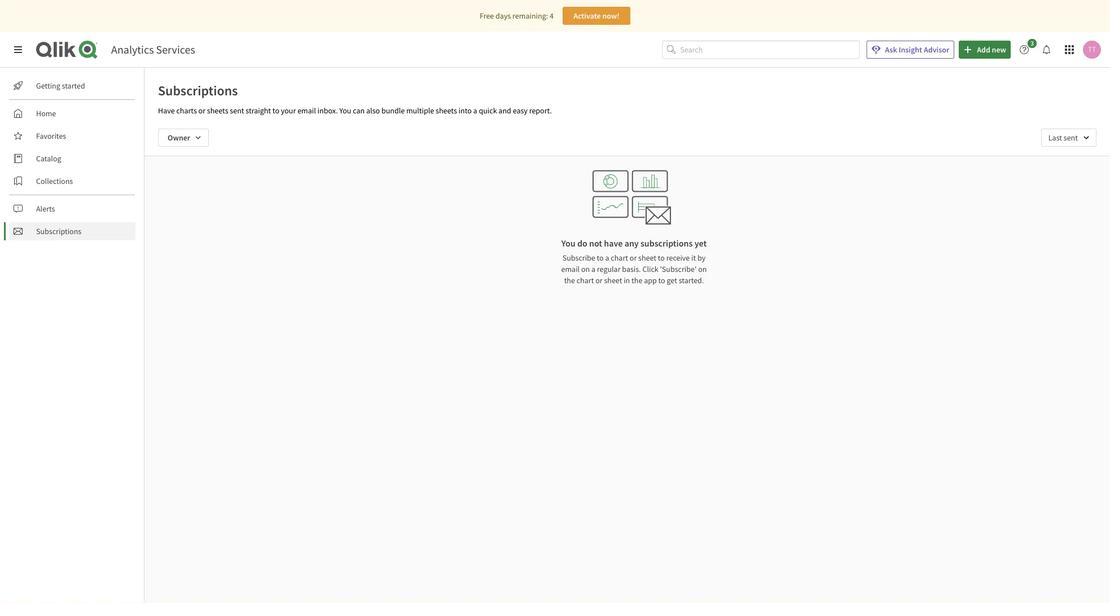 Task type: vqa. For each thing, say whether or not it's contained in the screenshot.
'now!' on the right top
yes



Task type: describe. For each thing, give the bounding box(es) containing it.
receive
[[666, 253, 690, 263]]

getting started link
[[9, 77, 135, 95]]

favorites
[[36, 131, 66, 141]]

basis.
[[622, 264, 641, 274]]

do
[[577, 238, 587, 249]]

multiple
[[406, 106, 434, 116]]

straight
[[246, 106, 271, 116]]

click
[[643, 264, 659, 274]]

0 vertical spatial a
[[473, 106, 477, 116]]

services
[[156, 43, 195, 57]]

getting
[[36, 81, 60, 91]]

last
[[1049, 133, 1062, 143]]

ask insight advisor button
[[867, 41, 955, 59]]

activate now!
[[574, 11, 620, 21]]

2 vertical spatial or
[[596, 275, 603, 286]]

quick
[[479, 106, 497, 116]]

sent inside field
[[1064, 133, 1078, 143]]

and
[[499, 106, 511, 116]]

ask
[[885, 45, 897, 55]]

can
[[353, 106, 365, 116]]

0 horizontal spatial or
[[198, 106, 205, 116]]

alerts
[[36, 204, 55, 214]]

2 sheets from the left
[[436, 106, 457, 116]]

have charts or sheets sent straight to your email inbox. you can also bundle multiple sheets into a quick and easy report.
[[158, 106, 552, 116]]

to left your
[[273, 106, 279, 116]]

started
[[62, 81, 85, 91]]

get
[[667, 275, 677, 286]]

getting started
[[36, 81, 85, 91]]

analytics services
[[111, 43, 195, 57]]

4
[[550, 11, 554, 21]]

your
[[281, 106, 296, 116]]

2 on from the left
[[698, 264, 707, 274]]

subscriptions link
[[9, 222, 135, 240]]

'subscribe'
[[660, 264, 697, 274]]

Last sent field
[[1041, 129, 1097, 147]]

subscriptions
[[641, 238, 693, 249]]

advisor
[[924, 45, 950, 55]]

it
[[692, 253, 696, 263]]

filters region
[[145, 120, 1110, 156]]

home link
[[9, 104, 135, 122]]

free days remaining: 4
[[480, 11, 554, 21]]

email inside you do not have any subscriptions yet subscribe to a chart or sheet to receive it by email on a regular basis. click 'subscribe' on the chart or sheet in the app to get started.
[[561, 264, 580, 274]]

0 horizontal spatial sheet
[[604, 275, 622, 286]]

0 vertical spatial subscriptions
[[158, 82, 238, 99]]

started.
[[679, 275, 704, 286]]

you do not have any subscriptions yet subscribe to a chart or sheet to receive it by email on a regular basis. click 'subscribe' on the chart or sheet in the app to get started.
[[561, 238, 707, 286]]

remaining:
[[513, 11, 548, 21]]



Task type: locate. For each thing, give the bounding box(es) containing it.
days
[[496, 11, 511, 21]]

subscribe
[[563, 253, 595, 263]]

2 the from the left
[[632, 275, 643, 286]]

navigation pane element
[[0, 72, 144, 245]]

favorites link
[[9, 127, 135, 145]]

1 horizontal spatial the
[[632, 275, 643, 286]]

2 horizontal spatial a
[[605, 253, 609, 263]]

1 vertical spatial sent
[[1064, 133, 1078, 143]]

0 horizontal spatial subscriptions
[[36, 226, 81, 237]]

1 vertical spatial a
[[605, 253, 609, 263]]

you left do
[[562, 238, 576, 249]]

subscriptions up charts
[[158, 82, 238, 99]]

inbox.
[[318, 106, 338, 116]]

a right into
[[473, 106, 477, 116]]

0 horizontal spatial chart
[[577, 275, 594, 286]]

or up basis.
[[630, 253, 637, 263]]

analytics services element
[[111, 43, 195, 57]]

close sidebar menu image
[[14, 45, 23, 54]]

0 vertical spatial or
[[198, 106, 205, 116]]

owner button
[[158, 129, 209, 147]]

subscriptions inside navigation pane element
[[36, 226, 81, 237]]

or right charts
[[198, 106, 205, 116]]

activate
[[574, 11, 601, 21]]

1 horizontal spatial chart
[[611, 253, 628, 263]]

sent left straight
[[230, 106, 244, 116]]

collections link
[[9, 172, 135, 190]]

a
[[473, 106, 477, 116], [605, 253, 609, 263], [592, 264, 596, 274]]

owner
[[168, 133, 190, 143]]

chart down subscribe
[[577, 275, 594, 286]]

by
[[698, 253, 706, 263]]

1 horizontal spatial sheet
[[638, 253, 656, 263]]

free
[[480, 11, 494, 21]]

0 horizontal spatial sent
[[230, 106, 244, 116]]

Search text field
[[680, 40, 860, 59]]

sheets
[[207, 106, 228, 116], [436, 106, 457, 116]]

email right your
[[298, 106, 316, 116]]

any
[[625, 238, 639, 249]]

or down regular
[[596, 275, 603, 286]]

to down subscriptions
[[658, 253, 665, 263]]

collections
[[36, 176, 73, 186]]

1 vertical spatial or
[[630, 253, 637, 263]]

easy
[[513, 106, 528, 116]]

add new
[[977, 45, 1006, 55]]

1 vertical spatial sheet
[[604, 275, 622, 286]]

1 horizontal spatial or
[[596, 275, 603, 286]]

last sent
[[1049, 133, 1078, 143]]

3
[[1031, 39, 1034, 48]]

email
[[298, 106, 316, 116], [561, 264, 580, 274]]

ask insight advisor
[[885, 45, 950, 55]]

1 vertical spatial chart
[[577, 275, 594, 286]]

bundle
[[382, 106, 405, 116]]

insight
[[899, 45, 922, 55]]

chart
[[611, 253, 628, 263], [577, 275, 594, 286]]

have
[[604, 238, 623, 249]]

or
[[198, 106, 205, 116], [630, 253, 637, 263], [596, 275, 603, 286]]

to
[[273, 106, 279, 116], [597, 253, 604, 263], [658, 253, 665, 263], [658, 275, 665, 286]]

sheet up "click"
[[638, 253, 656, 263]]

new
[[992, 45, 1006, 55]]

catalog
[[36, 154, 61, 164]]

also
[[366, 106, 380, 116]]

1 on from the left
[[581, 264, 590, 274]]

you inside you do not have any subscriptions yet subscribe to a chart or sheet to receive it by email on a regular basis. click 'subscribe' on the chart or sheet in the app to get started.
[[562, 238, 576, 249]]

have
[[158, 106, 175, 116]]

regular
[[597, 264, 621, 274]]

sheets left into
[[436, 106, 457, 116]]

on down by
[[698, 264, 707, 274]]

home
[[36, 108, 56, 119]]

1 horizontal spatial subscriptions
[[158, 82, 238, 99]]

0 horizontal spatial a
[[473, 106, 477, 116]]

the
[[564, 275, 575, 286], [632, 275, 643, 286]]

1 horizontal spatial email
[[561, 264, 580, 274]]

chart up regular
[[611, 253, 628, 263]]

sheet
[[638, 253, 656, 263], [604, 275, 622, 286]]

subscriptions
[[158, 82, 238, 99], [36, 226, 81, 237]]

on down subscribe
[[581, 264, 590, 274]]

report.
[[529, 106, 552, 116]]

0 vertical spatial you
[[339, 106, 351, 116]]

1 the from the left
[[564, 275, 575, 286]]

1 vertical spatial you
[[562, 238, 576, 249]]

email down subscribe
[[561, 264, 580, 274]]

sheets right charts
[[207, 106, 228, 116]]

3 button
[[1015, 39, 1040, 59]]

0 horizontal spatial email
[[298, 106, 316, 116]]

analytics
[[111, 43, 154, 57]]

yet
[[695, 238, 707, 249]]

you
[[339, 106, 351, 116], [562, 238, 576, 249]]

1 horizontal spatial a
[[592, 264, 596, 274]]

to left get
[[658, 275, 665, 286]]

now!
[[603, 11, 620, 21]]

app
[[644, 275, 657, 286]]

2 horizontal spatial or
[[630, 253, 637, 263]]

add new button
[[959, 41, 1011, 59]]

you left can
[[339, 106, 351, 116]]

to up regular
[[597, 253, 604, 263]]

0 vertical spatial sheet
[[638, 253, 656, 263]]

0 vertical spatial chart
[[611, 253, 628, 263]]

0 horizontal spatial the
[[564, 275, 575, 286]]

the down subscribe
[[564, 275, 575, 286]]

sent right last
[[1064, 133, 1078, 143]]

0 horizontal spatial sheets
[[207, 106, 228, 116]]

charts
[[176, 106, 197, 116]]

terry turtle image
[[1083, 41, 1101, 59]]

alerts link
[[9, 200, 135, 218]]

1 vertical spatial subscriptions
[[36, 226, 81, 237]]

a up regular
[[605, 253, 609, 263]]

not
[[589, 238, 602, 249]]

1 horizontal spatial sent
[[1064, 133, 1078, 143]]

1 horizontal spatial you
[[562, 238, 576, 249]]

0 horizontal spatial you
[[339, 106, 351, 116]]

on
[[581, 264, 590, 274], [698, 264, 707, 274]]

a left regular
[[592, 264, 596, 274]]

activate now! link
[[563, 7, 630, 25]]

searchbar element
[[662, 40, 860, 59]]

1 horizontal spatial sheets
[[436, 106, 457, 116]]

in
[[624, 275, 630, 286]]

sheet down regular
[[604, 275, 622, 286]]

catalog link
[[9, 150, 135, 168]]

0 vertical spatial sent
[[230, 106, 244, 116]]

0 horizontal spatial on
[[581, 264, 590, 274]]

the right in
[[632, 275, 643, 286]]

0 vertical spatial email
[[298, 106, 316, 116]]

1 horizontal spatial on
[[698, 264, 707, 274]]

2 vertical spatial a
[[592, 264, 596, 274]]

sent
[[230, 106, 244, 116], [1064, 133, 1078, 143]]

add
[[977, 45, 991, 55]]

into
[[459, 106, 472, 116]]

1 vertical spatial email
[[561, 264, 580, 274]]

subscriptions down 'alerts'
[[36, 226, 81, 237]]

1 sheets from the left
[[207, 106, 228, 116]]



